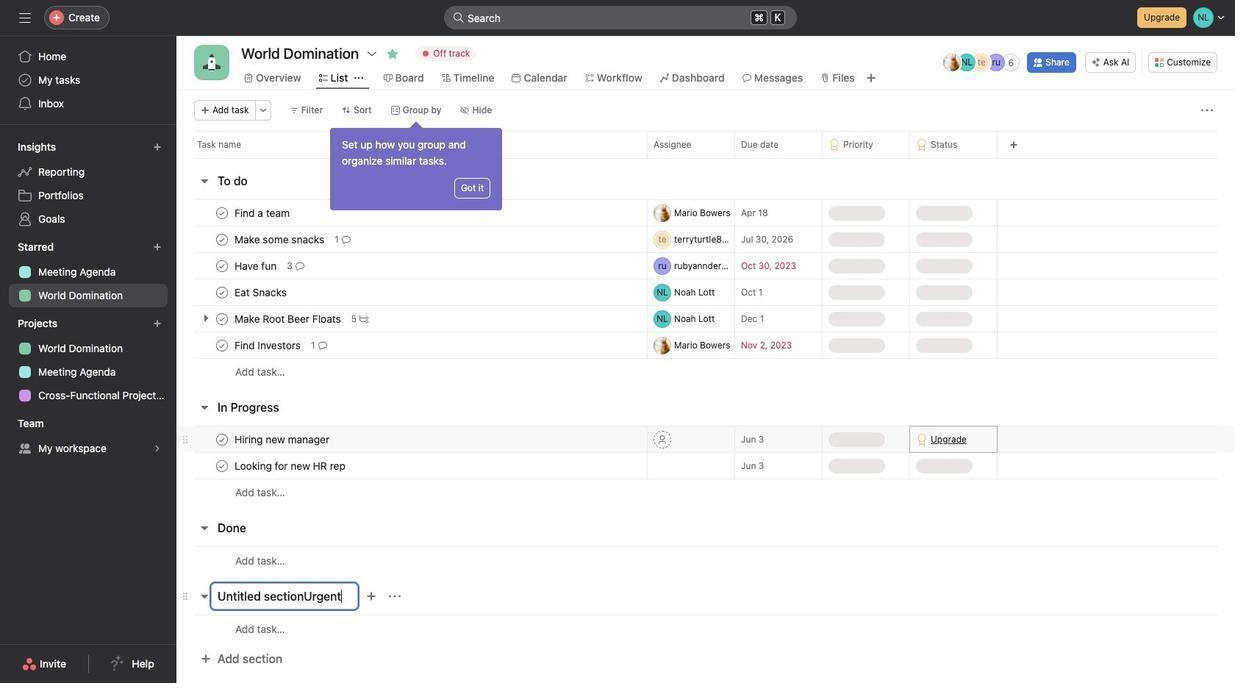 Task type: describe. For each thing, give the bounding box(es) containing it.
prominent image
[[453, 12, 465, 24]]

1 comment image
[[318, 341, 327, 350]]

1 horizontal spatial more actions image
[[1202, 104, 1214, 116]]

see details, my workspace image
[[153, 444, 162, 453]]

mark complete checkbox inside make root beer floats cell
[[213, 310, 231, 328]]

mark complete image for find investors 'cell'
[[213, 337, 231, 354]]

task name text field for mark complete image inside the eat snacks cell
[[232, 285, 291, 300]]

global element
[[0, 36, 177, 124]]

mark complete image for eat snacks cell
[[213, 284, 231, 301]]

1 collapse task list for this group image from the top
[[199, 522, 210, 534]]

find a team cell
[[177, 199, 647, 227]]

new project or portfolio image
[[153, 319, 162, 328]]

teams element
[[0, 410, 177, 463]]

collapse task list for this group image for the header in progress tree grid
[[199, 402, 210, 413]]

mark complete checkbox for find investors 'cell'
[[213, 337, 231, 354]]

projects element
[[0, 310, 177, 410]]

new insights image
[[153, 143, 162, 152]]

1 comment image
[[342, 235, 351, 244]]

mark complete checkbox for task name text box in hiring new manager "cell"
[[213, 431, 231, 448]]

hiring new manager cell
[[177, 426, 647, 453]]

add a task to this group image
[[366, 591, 377, 602]]

expand subtask list for the task make root beer floats image
[[200, 313, 212, 324]]

2 collapse task list for this group image from the top
[[199, 591, 210, 602]]

show options image
[[367, 48, 378, 60]]

make root beer floats cell
[[177, 305, 647, 332]]

mark complete image for looking for new hr rep cell
[[213, 457, 231, 475]]

task name text field inside make root beer floats cell
[[232, 312, 346, 326]]

task name text field for mark complete image within make some snacks cell
[[232, 232, 329, 247]]

looking for new hr rep cell
[[177, 452, 647, 480]]

mark complete checkbox for make some snacks cell on the top of page
[[213, 231, 231, 248]]

eat snacks cell
[[177, 279, 647, 306]]

tab actions image
[[354, 74, 363, 82]]

Search tasks, projects, and more text field
[[444, 6, 797, 29]]



Task type: locate. For each thing, give the bounding box(es) containing it.
mark complete image
[[213, 204, 231, 222], [213, 231, 231, 248], [213, 284, 231, 301], [213, 431, 231, 448]]

mark complete image for hiring new manager "cell"
[[213, 431, 231, 448]]

task name text field inside find investors 'cell'
[[232, 338, 305, 353]]

mark complete checkbox for task name text field within looking for new hr rep cell
[[213, 457, 231, 475]]

find investors cell
[[177, 332, 647, 359]]

mark complete checkbox for task name text field in the eat snacks cell
[[213, 284, 231, 301]]

2 collapse task list for this group image from the top
[[199, 402, 210, 413]]

hide sidebar image
[[19, 12, 31, 24]]

0 horizontal spatial more actions image
[[259, 106, 267, 115]]

1 collapse task list for this group image from the top
[[199, 175, 210, 187]]

add tab image
[[866, 72, 877, 84]]

mark complete image for have fun cell
[[213, 257, 231, 275]]

0 vertical spatial collapse task list for this group image
[[199, 175, 210, 187]]

3 task name text field from the top
[[232, 312, 346, 326]]

1 mark complete image from the top
[[213, 257, 231, 275]]

mark complete checkbox inside looking for new hr rep cell
[[213, 457, 231, 475]]

Task name text field
[[232, 232, 329, 247], [232, 285, 291, 300], [232, 459, 350, 473]]

mark complete checkbox inside find a team cell
[[213, 204, 231, 222]]

collapse task list for this group image for header to do tree grid
[[199, 175, 210, 187]]

mark complete image inside looking for new hr rep cell
[[213, 457, 231, 475]]

header to do tree grid
[[177, 199, 1236, 385]]

mark complete image inside make some snacks cell
[[213, 231, 231, 248]]

3 mark complete checkbox from the top
[[213, 457, 231, 475]]

Mark complete checkbox
[[213, 284, 231, 301], [213, 431, 231, 448], [213, 457, 231, 475]]

more actions image
[[1202, 104, 1214, 116], [259, 106, 267, 115]]

task name text field for mark complete icon inside the looking for new hr rep cell
[[232, 459, 350, 473]]

add items to starred image
[[153, 243, 162, 252]]

mark complete checkbox inside make some snacks cell
[[213, 231, 231, 248]]

task name text field inside find a team cell
[[232, 206, 294, 220]]

0 vertical spatial mark complete checkbox
[[213, 284, 231, 301]]

mark complete image inside have fun cell
[[213, 257, 231, 275]]

task name text field inside have fun cell
[[232, 259, 281, 273]]

row
[[177, 131, 1236, 158], [194, 157, 1218, 159], [177, 199, 1236, 227], [177, 226, 1236, 253], [177, 252, 1236, 280], [177, 279, 1236, 306], [177, 305, 1236, 332], [177, 332, 1236, 359], [177, 358, 1236, 385], [177, 426, 1236, 453], [177, 452, 1236, 480], [177, 479, 1236, 506], [177, 547, 1236, 574], [177, 615, 1236, 643]]

task name text field for mark complete option within the find a team cell
[[232, 206, 294, 220]]

2 task name text field from the top
[[232, 285, 291, 300]]

task name text field for mark complete option in the find investors 'cell'
[[232, 338, 305, 353]]

0 vertical spatial task name text field
[[232, 232, 329, 247]]

Mark complete checkbox
[[213, 204, 231, 222], [213, 231, 231, 248], [213, 257, 231, 275], [213, 310, 231, 328], [213, 337, 231, 354]]

collapse task list for this group image
[[199, 175, 210, 187], [199, 402, 210, 413]]

1 mark complete checkbox from the top
[[213, 204, 231, 222]]

mark complete image for find a team cell
[[213, 204, 231, 222]]

tooltip
[[330, 124, 502, 210]]

1 task name text field from the top
[[232, 232, 329, 247]]

0 vertical spatial collapse task list for this group image
[[199, 522, 210, 534]]

task name text field inside hiring new manager "cell"
[[232, 432, 334, 447]]

3 comments image
[[296, 261, 304, 270]]

4 task name text field from the top
[[232, 338, 305, 353]]

4 mark complete image from the top
[[213, 457, 231, 475]]

2 mark complete image from the top
[[213, 310, 231, 328]]

collapse task list for this group image
[[199, 522, 210, 534], [199, 591, 210, 602]]

2 task name text field from the top
[[232, 259, 281, 273]]

1 vertical spatial task name text field
[[232, 285, 291, 300]]

None field
[[444, 6, 797, 29]]

mark complete image for make some snacks cell on the top of page
[[213, 231, 231, 248]]

header in progress tree grid
[[177, 426, 1236, 506]]

4 mark complete checkbox from the top
[[213, 310, 231, 328]]

Task name text field
[[232, 206, 294, 220], [232, 259, 281, 273], [232, 312, 346, 326], [232, 338, 305, 353], [232, 432, 334, 447]]

starred element
[[0, 234, 177, 310]]

make some snacks cell
[[177, 226, 647, 253]]

1 vertical spatial collapse task list for this group image
[[199, 402, 210, 413]]

mark complete checkbox for find a team cell
[[213, 204, 231, 222]]

rocket image
[[203, 54, 221, 71]]

task name text field inside make some snacks cell
[[232, 232, 329, 247]]

task name text field inside eat snacks cell
[[232, 285, 291, 300]]

4 mark complete image from the top
[[213, 431, 231, 448]]

2 mark complete checkbox from the top
[[213, 431, 231, 448]]

1 mark complete image from the top
[[213, 204, 231, 222]]

New section text field
[[211, 583, 358, 610]]

2 vertical spatial mark complete checkbox
[[213, 457, 231, 475]]

more section actions image
[[389, 591, 401, 602]]

5 mark complete checkbox from the top
[[213, 337, 231, 354]]

task name text field for mark complete option in have fun cell
[[232, 259, 281, 273]]

mark complete image
[[213, 257, 231, 275], [213, 310, 231, 328], [213, 337, 231, 354], [213, 457, 231, 475]]

3 mark complete image from the top
[[213, 337, 231, 354]]

5 task name text field from the top
[[232, 432, 334, 447]]

3 mark complete image from the top
[[213, 284, 231, 301]]

mark complete image inside eat snacks cell
[[213, 284, 231, 301]]

5 subtasks image
[[360, 314, 369, 323]]

mark complete image inside find investors 'cell'
[[213, 337, 231, 354]]

2 mark complete checkbox from the top
[[213, 231, 231, 248]]

mark complete checkbox inside hiring new manager "cell"
[[213, 431, 231, 448]]

mark complete checkbox inside find investors 'cell'
[[213, 337, 231, 354]]

mark complete checkbox for have fun cell
[[213, 257, 231, 275]]

3 task name text field from the top
[[232, 459, 350, 473]]

add field image
[[1010, 140, 1019, 149]]

remove from starred image
[[387, 48, 399, 60]]

1 vertical spatial mark complete checkbox
[[213, 431, 231, 448]]

task name text field inside looking for new hr rep cell
[[232, 459, 350, 473]]

insights element
[[0, 134, 177, 234]]

2 mark complete image from the top
[[213, 231, 231, 248]]

1 vertical spatial collapse task list for this group image
[[199, 591, 210, 602]]

mark complete image inside hiring new manager "cell"
[[213, 431, 231, 448]]

3 mark complete checkbox from the top
[[213, 257, 231, 275]]

mark complete image inside find a team cell
[[213, 204, 231, 222]]

mark complete checkbox inside eat snacks cell
[[213, 284, 231, 301]]

1 task name text field from the top
[[232, 206, 294, 220]]

mark complete checkbox inside have fun cell
[[213, 257, 231, 275]]

2 vertical spatial task name text field
[[232, 459, 350, 473]]

1 mark complete checkbox from the top
[[213, 284, 231, 301]]

have fun cell
[[177, 252, 647, 280]]



Task type: vqa. For each thing, say whether or not it's contained in the screenshot.
Draft project brief dialog on the right of the page
no



